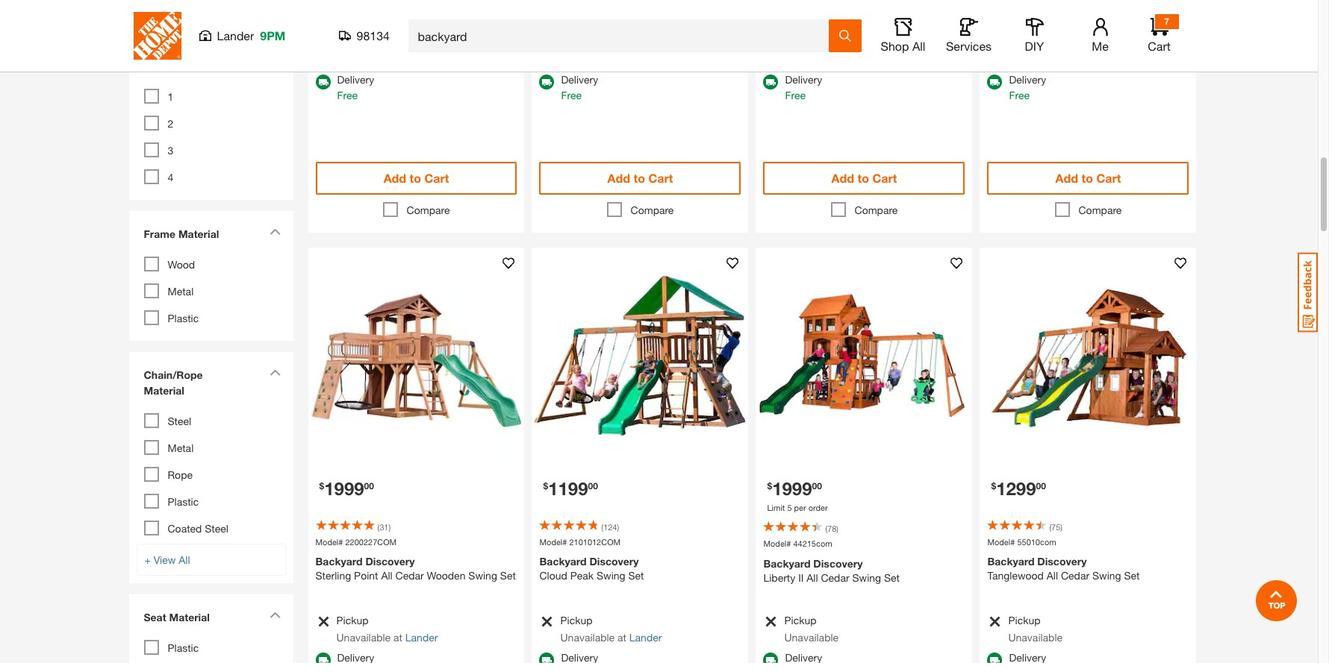 Task type: describe. For each thing, give the bounding box(es) containing it.
available shipping image for pickup lander
[[316, 75, 330, 90]]

2 add from the left
[[608, 171, 630, 185]]

diy
[[1025, 39, 1044, 53]]

point
[[354, 570, 378, 583]]

per
[[794, 503, 806, 513]]

frame material link
[[136, 219, 286, 253]]

limit 5 per order
[[767, 503, 828, 513]]

pickup for 1299
[[1009, 615, 1041, 627]]

wood
[[168, 258, 195, 271]]

material for seat material
[[169, 612, 210, 624]]

all right view
[[179, 554, 190, 567]]

31
[[380, 523, 389, 532]]

lander 9pm
[[217, 28, 286, 43]]

swing inside the backyard discovery liberty ii all cedar swing set
[[852, 572, 881, 585]]

1 add to cart from the left
[[384, 171, 449, 185]]

limited stock for pickup image for the rightmost lander link
[[764, 37, 778, 50]]

4 free from the left
[[1009, 89, 1030, 102]]

material for chain/rope material
[[144, 385, 184, 397]]

coated steel
[[168, 523, 228, 535]]

98134
[[357, 28, 390, 43]]

number of swings included link
[[136, 35, 286, 85]]

me
[[1092, 39, 1109, 53]]

backyard discovery liberty ii all cedar swing set
[[764, 558, 900, 585]]

available shipping image for pickup unavailable
[[764, 653, 779, 664]]

0 horizontal spatial steel
[[168, 415, 191, 428]]

1199
[[548, 479, 588, 500]]

view
[[154, 554, 176, 567]]

model# up liberty
[[764, 540, 791, 549]]

model# 2200227com
[[316, 538, 397, 547]]

shop all
[[881, 39, 926, 53]]

4 delivery free from the left
[[1009, 73, 1047, 102]]

backyard discovery cloud peak swing set
[[540, 556, 644, 583]]

124
[[604, 523, 617, 532]]

order
[[809, 503, 828, 513]]

the home depot logo image
[[133, 12, 181, 60]]

2 horizontal spatial limited stock for pickup image
[[988, 37, 1002, 50]]

2 plastic from the top
[[168, 496, 199, 509]]

1 plastic from the top
[[168, 312, 199, 325]]

coated
[[168, 523, 202, 535]]

pickup lander
[[336, 36, 438, 66]]

pickup unavailable at lander for 1999
[[336, 615, 438, 645]]

$ 1199 00
[[543, 479, 598, 500]]

lander link for 1999
[[405, 632, 438, 645]]

3 $ from the left
[[767, 481, 772, 492]]

shop
[[881, 39, 909, 53]]

4 compare from the left
[[1079, 204, 1122, 217]]

services button
[[945, 18, 993, 54]]

rope
[[168, 469, 193, 482]]

1 add from the left
[[384, 171, 406, 185]]

steel link
[[168, 415, 191, 428]]

set inside backyard discovery sterling point all cedar wooden swing set
[[500, 570, 516, 583]]

seat material
[[144, 612, 210, 624]]

2
[[168, 117, 173, 130]]

sterling
[[316, 570, 351, 583]]

available shipping image for 1299
[[988, 653, 1003, 664]]

pickup inside pickup lander
[[336, 36, 369, 49]]

2 horizontal spatial pickup unavailable at lander
[[1009, 36, 1110, 66]]

unavailable for limit
[[785, 632, 839, 645]]

backyard inside the backyard discovery liberty ii all cedar swing set
[[764, 558, 811, 571]]

model# 55010com
[[988, 538, 1056, 547]]

limited stock for pickup image for limit
[[764, 616, 778, 629]]

) for 1299
[[1061, 523, 1063, 532]]

2101012com
[[569, 538, 621, 547]]

1 add to cart button from the left
[[316, 162, 517, 195]]

7
[[1164, 16, 1169, 27]]

1 $ 1999 00 from the left
[[319, 479, 374, 500]]

1 horizontal spatial available shipping image
[[540, 75, 555, 90]]

3 add from the left
[[832, 171, 854, 185]]

pickup for 1199
[[560, 615, 593, 627]]

1 2 3 4
[[168, 90, 173, 184]]

pickup for limit
[[785, 615, 817, 627]]

wooden
[[427, 570, 466, 583]]

$ for backyard discovery cloud peak swing set
[[543, 481, 548, 492]]

limited stock for pickup image for 1299
[[988, 616, 1002, 629]]

1 delivery free from the left
[[337, 73, 374, 102]]

metal for steel
[[168, 442, 194, 455]]

wood link
[[168, 258, 195, 271]]

discovery for 1199
[[590, 556, 639, 569]]

cart 7
[[1148, 16, 1171, 53]]

unavailable for 1999
[[336, 632, 391, 645]]

backyard discovery sterling point all cedar wooden swing set
[[316, 556, 516, 583]]

frame material
[[144, 228, 219, 240]]

discovery for 1999
[[365, 556, 415, 569]]

lander link for 1199
[[629, 632, 662, 645]]

( 31 )
[[378, 523, 391, 532]]

75
[[1052, 523, 1061, 532]]

liberty ii all cedar swing set image
[[756, 248, 973, 465]]

2200227com
[[345, 538, 397, 547]]

available shipping image for 1999
[[316, 653, 330, 664]]

$ 1299 00
[[991, 479, 1046, 500]]

included
[[144, 60, 187, 72]]

3 00 from the left
[[812, 481, 822, 492]]

swing inside backyard discovery sterling point all cedar wooden swing set
[[468, 570, 497, 583]]

discovery for 1299
[[1038, 556, 1087, 569]]

discovery inside the backyard discovery liberty ii all cedar swing set
[[814, 558, 863, 571]]

swings
[[199, 44, 236, 57]]

backyard discovery tanglewood all cedar swing set
[[988, 556, 1140, 583]]

2 to from the left
[[634, 171, 645, 185]]

What can we help you find today? search field
[[418, 20, 828, 52]]

3 add to cart button from the left
[[764, 162, 965, 195]]

swing inside backyard discovery cloud peak swing set
[[597, 570, 626, 583]]

4
[[168, 171, 173, 184]]

feedback link image
[[1298, 252, 1318, 333]]

model# 2101012com
[[540, 538, 621, 547]]

ii
[[798, 572, 804, 585]]

+ view all
[[145, 554, 190, 567]]

seat material link
[[136, 603, 286, 637]]

55010com
[[1017, 538, 1056, 547]]

( up 44215com
[[826, 525, 828, 534]]

4 add from the left
[[1056, 171, 1079, 185]]

unavailable for 1299
[[1009, 632, 1063, 645]]

cloud
[[540, 570, 567, 583]]

1 plastic link from the top
[[168, 312, 199, 325]]

pickup for 1999
[[336, 615, 369, 627]]

3 plastic link from the top
[[168, 642, 199, 655]]

liberty
[[764, 572, 796, 585]]

( 78 )
[[826, 525, 839, 534]]

all inside button
[[913, 39, 926, 53]]

cedar for 1999
[[395, 570, 424, 583]]

caret icon image for frame material
[[269, 229, 280, 235]]

rope link
[[168, 469, 193, 482]]

of
[[187, 44, 196, 57]]

2 delivery from the left
[[561, 73, 598, 86]]

( 75 )
[[1050, 523, 1063, 532]]



Task type: locate. For each thing, give the bounding box(es) containing it.
0 vertical spatial steel
[[168, 415, 191, 428]]

) up the 2101012com
[[617, 523, 619, 532]]

discovery down '2200227com'
[[365, 556, 415, 569]]

all inside backyard discovery sterling point all cedar wooden swing set
[[381, 570, 393, 583]]

coated steel link
[[168, 523, 228, 535]]

pickup unavailable for limit
[[785, 615, 839, 645]]

frame
[[144, 228, 176, 240]]

00 up 55010com
[[1036, 481, 1046, 492]]

delivery down unavailable at lander
[[785, 73, 822, 86]]

4 delivery from the left
[[1009, 73, 1047, 86]]

cart
[[1148, 39, 1171, 53], [425, 171, 449, 185], [649, 171, 673, 185], [873, 171, 897, 185], [1097, 171, 1121, 185]]

2 metal link from the top
[[168, 442, 194, 455]]

1 to from the left
[[410, 171, 421, 185]]

swing inside the 'backyard discovery tanglewood all cedar swing set'
[[1093, 570, 1121, 583]]

cedar right ii
[[821, 572, 850, 585]]

number of swings included
[[144, 44, 236, 72]]

backyard for 1299
[[988, 556, 1035, 569]]

metal
[[168, 285, 194, 298], [168, 442, 194, 455]]

cedar inside backyard discovery sterling point all cedar wooden swing set
[[395, 570, 424, 583]]

0 horizontal spatial available shipping image
[[316, 75, 330, 90]]

metal down the wood
[[168, 285, 194, 298]]

all inside the backyard discovery liberty ii all cedar swing set
[[807, 572, 818, 585]]

metal up rope
[[168, 442, 194, 455]]

2 1999 from the left
[[772, 479, 812, 500]]

cedar down ( 75 )
[[1061, 570, 1090, 583]]

0 vertical spatial metal
[[168, 285, 194, 298]]

5
[[787, 503, 792, 513]]

2 plastic link from the top
[[168, 496, 199, 509]]

2 00 from the left
[[588, 481, 598, 492]]

98134 button
[[339, 28, 390, 43]]

1 horizontal spatial pickup unavailable
[[1009, 615, 1063, 645]]

00 inside $ 1299 00
[[1036, 481, 1046, 492]]

3 delivery from the left
[[785, 73, 822, 86]]

delivery down diy
[[1009, 73, 1047, 86]]

2 free from the left
[[561, 89, 582, 102]]

metal link
[[168, 285, 194, 298], [168, 442, 194, 455]]

add to cart button
[[316, 162, 517, 195], [540, 162, 741, 195], [764, 162, 965, 195], [988, 162, 1189, 195]]

$ for backyard discovery sterling point all cedar wooden swing set
[[319, 481, 324, 492]]

plastic up coated
[[168, 496, 199, 509]]

1 compare from the left
[[407, 204, 450, 217]]

discovery inside backyard discovery sterling point all cedar wooden swing set
[[365, 556, 415, 569]]

00
[[364, 481, 374, 492], [588, 481, 598, 492], [812, 481, 822, 492], [1036, 481, 1046, 492]]

unavailable
[[785, 53, 839, 66], [1009, 53, 1063, 66], [336, 632, 391, 645], [560, 632, 615, 645], [785, 632, 839, 645], [1009, 632, 1063, 645]]

4 to from the left
[[1082, 171, 1093, 185]]

all inside the 'backyard discovery tanglewood all cedar swing set'
[[1047, 570, 1058, 583]]

delivery free down diy
[[1009, 73, 1047, 102]]

$ 1999 00
[[319, 479, 374, 500], [767, 479, 822, 500]]

2 compare from the left
[[631, 204, 674, 217]]

set inside the 'backyard discovery tanglewood all cedar swing set'
[[1124, 570, 1140, 583]]

0 horizontal spatial cedar
[[395, 570, 424, 583]]

all right "shop"
[[913, 39, 926, 53]]

plastic down the seat material
[[168, 642, 199, 655]]

pickup unavailable down tanglewood
[[1009, 615, 1063, 645]]

caret icon image for seat material
[[269, 612, 280, 619]]

2 horizontal spatial available shipping image
[[764, 653, 779, 664]]

1999 up model# 2200227com
[[324, 479, 364, 500]]

3 caret icon image from the top
[[269, 612, 280, 619]]

lander inside pickup lander
[[405, 53, 438, 66]]

1 horizontal spatial pickup unavailable at lander
[[560, 615, 662, 645]]

3 plastic from the top
[[168, 642, 199, 655]]

services
[[946, 39, 992, 53]]

2 vertical spatial caret icon image
[[269, 612, 280, 619]]

plastic link up coated
[[168, 496, 199, 509]]

chain/rope material link
[[136, 360, 286, 410]]

( for 1199
[[602, 523, 604, 532]]

44215com
[[793, 540, 832, 549]]

model#
[[316, 538, 343, 547], [540, 538, 567, 547], [988, 538, 1015, 547], [764, 540, 791, 549]]

(
[[378, 523, 380, 532], [602, 523, 604, 532], [1050, 523, 1052, 532], [826, 525, 828, 534]]

all right 'point'
[[381, 570, 393, 583]]

1999
[[324, 479, 364, 500], [772, 479, 812, 500]]

2 vertical spatial material
[[169, 612, 210, 624]]

pickup unavailable down ii
[[785, 615, 839, 645]]

0 horizontal spatial pickup unavailable
[[785, 615, 839, 645]]

steel down chain/rope material
[[168, 415, 191, 428]]

metal link for steel
[[168, 442, 194, 455]]

1299
[[996, 479, 1036, 500]]

) for 1199
[[617, 523, 619, 532]]

delivery free down unavailable at lander
[[785, 73, 822, 102]]

0 horizontal spatial lander link
[[405, 632, 438, 645]]

delivery free down the what can we help you find today? search field at the top of page
[[561, 73, 598, 102]]

delivery down the what can we help you find today? search field at the top of page
[[561, 73, 598, 86]]

material for frame material
[[178, 228, 219, 240]]

tanglewood
[[988, 570, 1044, 583]]

$ inside $ 1299 00
[[991, 481, 996, 492]]

1 link
[[168, 90, 173, 103]]

metal link for wood
[[168, 285, 194, 298]]

2 $ 1999 00 from the left
[[767, 479, 822, 500]]

diy button
[[1011, 18, 1059, 54]]

limited stock for pickup image for lander link corresponding to 1999
[[316, 616, 330, 629]]

2 delivery free from the left
[[561, 73, 598, 102]]

me button
[[1077, 18, 1124, 54]]

cedar left 'wooden'
[[395, 570, 424, 583]]

cedar
[[395, 570, 424, 583], [1061, 570, 1090, 583], [821, 572, 850, 585]]

3 add to cart from the left
[[832, 171, 897, 185]]

all
[[913, 39, 926, 53], [179, 554, 190, 567], [381, 570, 393, 583], [1047, 570, 1058, 583], [807, 572, 818, 585]]

material inside chain/rope material
[[144, 385, 184, 397]]

3 compare from the left
[[855, 204, 898, 217]]

00 up '2200227com'
[[364, 481, 374, 492]]

model# up sterling
[[316, 538, 343, 547]]

available shipping image
[[316, 75, 330, 90], [540, 75, 555, 90], [764, 653, 779, 664]]

limit
[[767, 503, 785, 513]]

0 horizontal spatial 1999
[[324, 479, 364, 500]]

2 link
[[168, 117, 173, 130]]

material
[[178, 228, 219, 240], [144, 385, 184, 397], [169, 612, 210, 624]]

1 horizontal spatial steel
[[205, 523, 228, 535]]

chain/rope material
[[144, 369, 203, 397]]

2 add to cart from the left
[[608, 171, 673, 185]]

pickup unavailable for 1299
[[1009, 615, 1063, 645]]

$ for backyard discovery tanglewood all cedar swing set
[[991, 481, 996, 492]]

plastic
[[168, 312, 199, 325], [168, 496, 199, 509], [168, 642, 199, 655]]

metal link up rope
[[168, 442, 194, 455]]

)
[[389, 523, 391, 532], [617, 523, 619, 532], [1061, 523, 1063, 532], [837, 525, 839, 534]]

2 metal from the top
[[168, 442, 194, 455]]

2 pickup unavailable from the left
[[1009, 615, 1063, 645]]

4 link
[[168, 171, 173, 184]]

$
[[319, 481, 324, 492], [543, 481, 548, 492], [767, 481, 772, 492], [991, 481, 996, 492]]

model# left 55010com
[[988, 538, 1015, 547]]

2 vertical spatial plastic link
[[168, 642, 199, 655]]

4 add to cart from the left
[[1056, 171, 1121, 185]]

backyard for 1999
[[316, 556, 363, 569]]

4 $ from the left
[[991, 481, 996, 492]]

3 delivery free from the left
[[785, 73, 822, 102]]

+ view all link
[[136, 544, 286, 577]]

model# for 1299
[[988, 538, 1015, 547]]

discovery inside backyard discovery cloud peak swing set
[[590, 556, 639, 569]]

backyard up sterling
[[316, 556, 363, 569]]

material right seat
[[169, 612, 210, 624]]

2 add to cart button from the left
[[540, 162, 741, 195]]

unavailable for 1199
[[560, 632, 615, 645]]

available shipping image for 1199
[[540, 653, 555, 664]]

0 horizontal spatial $ 1999 00
[[319, 479, 374, 500]]

1 1999 from the left
[[324, 479, 364, 500]]

$ up model# 2200227com
[[319, 481, 324, 492]]

lander link
[[853, 53, 886, 66], [405, 632, 438, 645], [629, 632, 662, 645]]

0 vertical spatial plastic
[[168, 312, 199, 325]]

1 delivery from the left
[[337, 73, 374, 86]]

0 vertical spatial material
[[178, 228, 219, 240]]

1 metal from the top
[[168, 285, 194, 298]]

plastic link down the seat material
[[168, 642, 199, 655]]

metal for wood
[[168, 285, 194, 298]]

1 pickup unavailable from the left
[[785, 615, 839, 645]]

1 vertical spatial steel
[[205, 523, 228, 535]]

limited stock for pickup image
[[764, 37, 778, 50], [988, 37, 1002, 50], [316, 616, 330, 629]]

$ 1999 00 up model# 2200227com
[[319, 479, 374, 500]]

seat
[[144, 612, 166, 624]]

steel
[[168, 415, 191, 428], [205, 523, 228, 535]]

) for 1999
[[389, 523, 391, 532]]

9pm
[[260, 28, 286, 43]]

0 horizontal spatial limited stock for pickup image
[[316, 616, 330, 629]]

sterling point all cedar wooden swing set image
[[308, 248, 525, 465]]

1 vertical spatial metal
[[168, 442, 194, 455]]

shop all button
[[879, 18, 927, 54]]

$ inside $ 1199 00
[[543, 481, 548, 492]]

cedar for limit
[[821, 572, 850, 585]]

00 for backyard discovery sterling point all cedar wooden swing set
[[364, 481, 374, 492]]

model# 44215com
[[764, 540, 832, 549]]

pickup unavailable at lander for 1199
[[560, 615, 662, 645]]

delivery free
[[337, 73, 374, 102], [561, 73, 598, 102], [785, 73, 822, 102], [1009, 73, 1047, 102]]

discovery down 55010com
[[1038, 556, 1087, 569]]

) up '2200227com'
[[389, 523, 391, 532]]

0 vertical spatial plastic link
[[168, 312, 199, 325]]

1 vertical spatial plastic link
[[168, 496, 199, 509]]

2 caret icon image from the top
[[269, 370, 280, 376]]

2 vertical spatial plastic
[[168, 642, 199, 655]]

1 horizontal spatial lander link
[[629, 632, 662, 645]]

backyard up tanglewood
[[988, 556, 1035, 569]]

backyard for 1199
[[540, 556, 587, 569]]

delivery
[[337, 73, 374, 86], [561, 73, 598, 86], [785, 73, 822, 86], [1009, 73, 1047, 86]]

pickup unavailable
[[785, 615, 839, 645], [1009, 615, 1063, 645]]

4 add to cart button from the left
[[988, 162, 1189, 195]]

cedar inside the 'backyard discovery tanglewood all cedar swing set'
[[1061, 570, 1090, 583]]

set inside the backyard discovery liberty ii all cedar swing set
[[884, 572, 900, 585]]

add to cart
[[384, 171, 449, 185], [608, 171, 673, 185], [832, 171, 897, 185], [1056, 171, 1121, 185]]

material up wood link
[[178, 228, 219, 240]]

3 to from the left
[[858, 171, 869, 185]]

plastic link down the wood
[[168, 312, 199, 325]]

00 up order
[[812, 481, 822, 492]]

1 vertical spatial metal link
[[168, 442, 194, 455]]

( up 55010com
[[1050, 523, 1052, 532]]

plastic link
[[168, 312, 199, 325], [168, 496, 199, 509], [168, 642, 199, 655]]

backyard
[[316, 556, 363, 569], [540, 556, 587, 569], [988, 556, 1035, 569], [764, 558, 811, 571]]

1 horizontal spatial $ 1999 00
[[767, 479, 822, 500]]

00 inside $ 1199 00
[[588, 481, 598, 492]]

discovery inside the 'backyard discovery tanglewood all cedar swing set'
[[1038, 556, 1087, 569]]

discovery down the 2101012com
[[590, 556, 639, 569]]

all right ii
[[807, 572, 818, 585]]

( 124 )
[[602, 523, 619, 532]]

$ up the model# 55010com
[[991, 481, 996, 492]]

pickup
[[336, 36, 369, 49], [1009, 36, 1041, 49], [336, 615, 369, 627], [560, 615, 593, 627], [785, 615, 817, 627], [1009, 615, 1041, 627]]

( up '2200227com'
[[378, 523, 380, 532]]

1 vertical spatial plastic
[[168, 496, 199, 509]]

3
[[168, 144, 173, 157]]

( for 1999
[[378, 523, 380, 532]]

1 $ from the left
[[319, 481, 324, 492]]

1 vertical spatial material
[[144, 385, 184, 397]]

0 horizontal spatial pickup unavailable at lander
[[336, 615, 438, 645]]

1 free from the left
[[337, 89, 358, 102]]

1 horizontal spatial 1999
[[772, 479, 812, 500]]

backyard inside backyard discovery sterling point all cedar wooden swing set
[[316, 556, 363, 569]]

caret icon image inside frame material link
[[269, 229, 280, 235]]

limited stock for pickup image
[[540, 37, 554, 50], [540, 616, 554, 629], [764, 616, 778, 629], [988, 616, 1002, 629]]

lander
[[217, 28, 254, 43], [405, 53, 438, 66], [853, 53, 886, 66], [1078, 53, 1110, 66], [405, 632, 438, 645], [629, 632, 662, 645]]

2 horizontal spatial lander link
[[853, 53, 886, 66]]

plastic down the wood
[[168, 312, 199, 325]]

3 link
[[168, 144, 173, 157]]

1 horizontal spatial cedar
[[821, 572, 850, 585]]

caret icon image
[[269, 229, 280, 235], [269, 370, 280, 376], [269, 612, 280, 619]]

0 vertical spatial metal link
[[168, 285, 194, 298]]

) up the backyard discovery liberty ii all cedar swing set
[[837, 525, 839, 534]]

2 horizontal spatial cedar
[[1061, 570, 1090, 583]]

metal link down the wood
[[168, 285, 194, 298]]

1 caret icon image from the top
[[269, 229, 280, 235]]

1 vertical spatial caret icon image
[[269, 370, 280, 376]]

chain/rope
[[144, 369, 203, 382]]

cedar inside the backyard discovery liberty ii all cedar swing set
[[821, 572, 850, 585]]

swing
[[468, 570, 497, 583], [597, 570, 626, 583], [1093, 570, 1121, 583], [852, 572, 881, 585]]

discovery down 44215com
[[814, 558, 863, 571]]

pickup unavailable at lander
[[1009, 36, 1110, 66], [336, 615, 438, 645], [560, 615, 662, 645]]

tanglewood all cedar swing set image
[[980, 248, 1197, 465]]

00 for backyard discovery tanglewood all cedar swing set
[[1036, 481, 1046, 492]]

1 00 from the left
[[364, 481, 374, 492]]

backyard inside the 'backyard discovery tanglewood all cedar swing set'
[[988, 556, 1035, 569]]

1999 up 5
[[772, 479, 812, 500]]

00 for backyard discovery cloud peak swing set
[[588, 481, 598, 492]]

at
[[842, 53, 851, 66], [1066, 53, 1075, 66], [394, 632, 402, 645], [618, 632, 627, 645]]

to
[[410, 171, 421, 185], [634, 171, 645, 185], [858, 171, 869, 185], [1082, 171, 1093, 185]]

1 horizontal spatial limited stock for pickup image
[[764, 37, 778, 50]]

$ up limit
[[767, 481, 772, 492]]

2 $ from the left
[[543, 481, 548, 492]]

78
[[828, 525, 837, 534]]

1 metal link from the top
[[168, 285, 194, 298]]

model# for 1199
[[540, 538, 567, 547]]

backyard inside backyard discovery cloud peak swing set
[[540, 556, 587, 569]]

unavailable at lander
[[785, 53, 886, 66]]

backyard up cloud
[[540, 556, 587, 569]]

caret icon image inside seat material link
[[269, 612, 280, 619]]

material down the chain/rope
[[144, 385, 184, 397]]

delivery free down pickup lander
[[337, 73, 374, 102]]

00 up the 2101012com
[[588, 481, 598, 492]]

compare
[[407, 204, 450, 217], [631, 204, 674, 217], [855, 204, 898, 217], [1079, 204, 1122, 217]]

1
[[168, 90, 173, 103]]

$ 1999 00 up limit 5 per order
[[767, 479, 822, 500]]

steel right coated
[[205, 523, 228, 535]]

model# up cloud
[[540, 538, 567, 547]]

0 vertical spatial caret icon image
[[269, 229, 280, 235]]

available shipping image
[[764, 75, 779, 90], [988, 75, 1003, 90], [316, 653, 330, 664], [540, 653, 555, 664], [988, 653, 1003, 664]]

delivery down pickup lander
[[337, 73, 374, 86]]

caret icon image for chain/rope material
[[269, 370, 280, 376]]

3 free from the left
[[785, 89, 806, 102]]

cloud peak swing set image
[[532, 248, 749, 465]]

peak
[[570, 570, 594, 583]]

backyard up liberty
[[764, 558, 811, 571]]

caret icon image inside chain/rope material link
[[269, 370, 280, 376]]

$ up model# 2101012com
[[543, 481, 548, 492]]

set inside backyard discovery cloud peak swing set
[[628, 570, 644, 583]]

( up the 2101012com
[[602, 523, 604, 532]]

+
[[145, 554, 151, 567]]

limited stock for pickup image for 1199
[[540, 616, 554, 629]]

number
[[144, 44, 184, 57]]

) up the 'backyard discovery tanglewood all cedar swing set'
[[1061, 523, 1063, 532]]

all right tanglewood
[[1047, 570, 1058, 583]]

model# for 1999
[[316, 538, 343, 547]]

4 00 from the left
[[1036, 481, 1046, 492]]

( for 1299
[[1050, 523, 1052, 532]]



Task type: vqa. For each thing, say whether or not it's contained in the screenshot.
the rightmost the .
no



